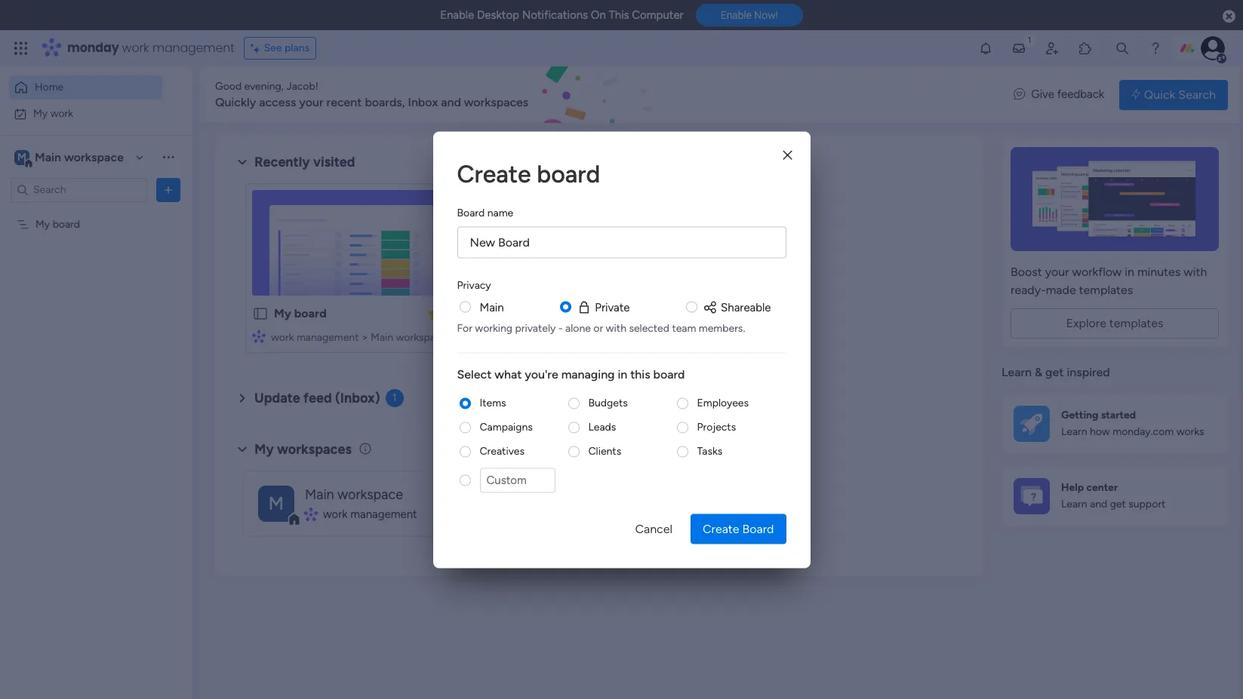 Task type: describe. For each thing, give the bounding box(es) containing it.
board inside heading
[[654, 367, 685, 382]]

main workspace inside workspace selection 'element'
[[35, 150, 124, 164]]

my workspaces
[[254, 442, 352, 458]]

and inside good evening, jacob! quickly access your recent boards, inbox and workspaces
[[441, 95, 461, 109]]

help
[[1062, 482, 1084, 494]]

shareable button
[[703, 299, 771, 316]]

items
[[480, 397, 506, 410]]

in inside heading
[[618, 367, 628, 382]]

my right 'close my workspaces' icon
[[254, 442, 274, 458]]

explore templates button
[[1011, 309, 1219, 339]]

quick search button
[[1120, 80, 1229, 110]]

this
[[609, 8, 629, 22]]

workflow
[[1073, 265, 1122, 279]]

jacob!
[[287, 80, 319, 93]]

with inside boost your workflow in minutes with ready-made templates
[[1184, 265, 1208, 279]]

1 vertical spatial workspace image
[[258, 486, 294, 522]]

select product image
[[14, 41, 29, 56]]

>
[[362, 331, 368, 344]]

select what you're managing in this board
[[457, 367, 685, 382]]

main inside workspace selection 'element'
[[35, 150, 61, 164]]

see plans button
[[244, 37, 316, 60]]

see plans
[[264, 42, 310, 54]]

board name
[[457, 206, 514, 219]]

plans
[[285, 42, 310, 54]]

work right component icon
[[323, 508, 348, 522]]

my work
[[33, 107, 73, 120]]

privacy element
[[457, 299, 786, 336]]

privately
[[515, 322, 556, 335]]

started
[[1101, 409, 1137, 422]]

budgets
[[589, 397, 628, 410]]

monday.com
[[1113, 426, 1174, 439]]

visited
[[313, 154, 355, 171]]

management for work management
[[351, 508, 417, 522]]

templates inside boost your workflow in minutes with ready-made templates
[[1079, 283, 1134, 298]]

creatives
[[480, 445, 525, 458]]

workspace selection element
[[14, 148, 126, 168]]

boost your workflow in minutes with ready-made templates
[[1011, 265, 1208, 298]]

quickly
[[215, 95, 256, 109]]

access
[[259, 95, 296, 109]]

-
[[559, 322, 563, 335]]

templates image image
[[1016, 147, 1215, 251]]

and inside help center learn and get support
[[1090, 498, 1108, 511]]

update feed (inbox)
[[254, 390, 380, 407]]

clients
[[589, 445, 622, 458]]

feedback
[[1058, 88, 1105, 101]]

see
[[264, 42, 282, 54]]

employees
[[697, 397, 749, 410]]

recently visited
[[254, 154, 355, 171]]

quick search
[[1145, 87, 1216, 102]]

create for create board
[[703, 522, 740, 536]]

invite members image
[[1045, 41, 1060, 56]]

your inside good evening, jacob! quickly access your recent boards, inbox and workspaces
[[299, 95, 324, 109]]

notifications
[[522, 8, 588, 22]]

Board name field
[[457, 227, 786, 258]]

work inside button
[[50, 107, 73, 120]]

privacy
[[457, 279, 491, 291]]

your inside boost your workflow in minutes with ready-made templates
[[1046, 265, 1070, 279]]

give feedback
[[1032, 88, 1105, 101]]

selected
[[629, 322, 670, 335]]

inbox
[[408, 95, 438, 109]]

alone
[[566, 322, 591, 335]]

minutes
[[1138, 265, 1181, 279]]

enable now!
[[721, 9, 778, 21]]

close my workspaces image
[[233, 441, 251, 459]]

team
[[672, 322, 696, 335]]

close image
[[783, 150, 792, 161]]

learn for getting
[[1062, 426, 1088, 439]]

with inside 'privacy' element
[[606, 322, 627, 335]]

or
[[594, 322, 603, 335]]

shareable
[[721, 301, 771, 314]]

boost
[[1011, 265, 1043, 279]]

members.
[[699, 322, 745, 335]]

workspaces inside good evening, jacob! quickly access your recent boards, inbox and workspaces
[[464, 95, 529, 109]]

work management
[[323, 508, 417, 522]]

help center element
[[1002, 466, 1229, 527]]

board inside list box
[[53, 218, 80, 231]]

desktop
[[477, 8, 519, 22]]

on
[[591, 8, 606, 22]]

boards,
[[365, 95, 405, 109]]

recently
[[254, 154, 310, 171]]

create board button
[[691, 514, 786, 544]]

evening,
[[244, 80, 284, 93]]

working
[[475, 322, 513, 335]]

1
[[392, 392, 397, 405]]

jacob simon image
[[1201, 36, 1225, 60]]

apps image
[[1078, 41, 1093, 56]]

projects
[[697, 421, 736, 434]]

my inside button
[[33, 107, 48, 120]]

private button
[[577, 299, 630, 316]]

workspace inside workspace selection 'element'
[[64, 150, 124, 164]]

private
[[595, 301, 630, 314]]

open update feed (inbox) image
[[233, 390, 251, 408]]

recent
[[327, 95, 362, 109]]

campaigns
[[480, 421, 533, 434]]

close recently visited image
[[233, 153, 251, 171]]

board inside heading
[[457, 206, 485, 219]]

managing
[[561, 367, 615, 382]]

now!
[[755, 9, 778, 21]]

enable now! button
[[696, 4, 803, 27]]

create board
[[457, 159, 601, 188]]

m for bottom workspace icon
[[269, 493, 284, 515]]

quick
[[1145, 87, 1176, 102]]

my work button
[[9, 102, 162, 126]]

1 image
[[1023, 31, 1037, 48]]

inbox image
[[1012, 41, 1027, 56]]

explore templates
[[1067, 316, 1164, 331]]

public board image
[[252, 306, 269, 322]]

getting started learn how monday.com works
[[1062, 409, 1205, 439]]

main right >
[[371, 331, 393, 344]]

work right monday
[[122, 39, 149, 57]]

get inside help center learn and get support
[[1110, 498, 1126, 511]]

1 vertical spatial workspace
[[396, 331, 447, 344]]



Task type: vqa. For each thing, say whether or not it's contained in the screenshot.
Your to the top
yes



Task type: locate. For each thing, give the bounding box(es) containing it.
main workspace up work management at the bottom left of page
[[305, 487, 403, 503]]

0 vertical spatial workspace
[[64, 150, 124, 164]]

1 vertical spatial and
[[1090, 498, 1108, 511]]

1 vertical spatial board
[[743, 522, 774, 536]]

1 vertical spatial with
[[606, 322, 627, 335]]

component image
[[305, 508, 318, 522]]

my board down search in workspace field
[[35, 218, 80, 231]]

2 vertical spatial management
[[351, 508, 417, 522]]

0 vertical spatial learn
[[1002, 365, 1032, 380]]

1 vertical spatial m
[[269, 493, 284, 515]]

workspace up search in workspace field
[[64, 150, 124, 164]]

leads
[[589, 421, 616, 434]]

1 horizontal spatial with
[[1184, 265, 1208, 279]]

my inside list box
[[35, 218, 50, 231]]

and right inbox
[[441, 95, 461, 109]]

learn
[[1002, 365, 1032, 380], [1062, 426, 1088, 439], [1062, 498, 1088, 511]]

select what you're managing in this board option group
[[457, 396, 786, 502]]

0 horizontal spatial my board
[[35, 218, 80, 231]]

with right minutes
[[1184, 265, 1208, 279]]

0 horizontal spatial main workspace
[[35, 150, 124, 164]]

0 vertical spatial your
[[299, 95, 324, 109]]

workspaces down update feed (inbox)
[[277, 442, 352, 458]]

Custom field
[[480, 469, 555, 493]]

workspace up work management at the bottom left of page
[[338, 487, 403, 503]]

my board
[[35, 218, 80, 231], [274, 307, 327, 321]]

v2 user feedback image
[[1014, 86, 1026, 103]]

select what you're managing in this board heading
[[457, 366, 786, 384]]

and down center
[[1090, 498, 1108, 511]]

in left this at right
[[618, 367, 628, 382]]

learn for help
[[1062, 498, 1088, 511]]

main up component icon
[[305, 487, 334, 503]]

0 vertical spatial templates
[[1079, 283, 1134, 298]]

1 horizontal spatial main workspace
[[305, 487, 403, 503]]

create board heading
[[457, 156, 786, 192]]

1 horizontal spatial workspaces
[[464, 95, 529, 109]]

main button
[[480, 299, 504, 316]]

good evening, jacob! quickly access your recent boards, inbox and workspaces
[[215, 80, 529, 109]]

get
[[1046, 365, 1064, 380], [1110, 498, 1126, 511]]

1 horizontal spatial board
[[743, 522, 774, 536]]

2 vertical spatial workspace
[[338, 487, 403, 503]]

1 vertical spatial in
[[618, 367, 628, 382]]

my right public board "image"
[[274, 307, 291, 321]]

board inside "heading"
[[537, 159, 601, 188]]

learn down getting
[[1062, 426, 1088, 439]]

in left minutes
[[1125, 265, 1135, 279]]

1 vertical spatial my board
[[274, 307, 327, 321]]

0 vertical spatial management
[[152, 39, 235, 57]]

0 horizontal spatial workspaces
[[277, 442, 352, 458]]

0 vertical spatial board
[[457, 206, 485, 219]]

1 horizontal spatial your
[[1046, 265, 1070, 279]]

feed
[[304, 390, 332, 407]]

enable for enable now!
[[721, 9, 752, 21]]

workspace down remove from favorites image
[[396, 331, 447, 344]]

0 vertical spatial my board
[[35, 218, 80, 231]]

enable
[[440, 8, 474, 22], [721, 9, 752, 21]]

management up good
[[152, 39, 235, 57]]

main inside 'privacy' element
[[480, 301, 504, 314]]

create up name
[[457, 159, 531, 188]]

main up working
[[480, 301, 504, 314]]

1 vertical spatial learn
[[1062, 426, 1088, 439]]

0 vertical spatial and
[[441, 95, 461, 109]]

learn left &
[[1002, 365, 1032, 380]]

board
[[537, 159, 601, 188], [53, 218, 80, 231], [294, 307, 327, 321], [654, 367, 685, 382]]

0 horizontal spatial m
[[17, 151, 26, 163]]

workspaces right inbox
[[464, 95, 529, 109]]

your up made
[[1046, 265, 1070, 279]]

monday
[[67, 39, 119, 57]]

0 horizontal spatial with
[[606, 322, 627, 335]]

home
[[35, 81, 64, 94]]

board
[[457, 206, 485, 219], [743, 522, 774, 536]]

0 vertical spatial workspace image
[[14, 149, 29, 166]]

give
[[1032, 88, 1055, 101]]

in inside boost your workflow in minutes with ready-made templates
[[1125, 265, 1135, 279]]

templates down workflow
[[1079, 283, 1134, 298]]

main
[[35, 150, 61, 164], [480, 301, 504, 314], [371, 331, 393, 344], [305, 487, 334, 503]]

this
[[631, 367, 651, 382]]

ready-
[[1011, 283, 1046, 298]]

search
[[1179, 87, 1216, 102]]

learn & get inspired
[[1002, 365, 1111, 380]]

0 vertical spatial create
[[457, 159, 531, 188]]

my board list box
[[0, 208, 193, 441]]

1 horizontal spatial get
[[1110, 498, 1126, 511]]

workspace
[[64, 150, 124, 164], [396, 331, 447, 344], [338, 487, 403, 503]]

option
[[0, 211, 193, 214]]

m for workspace icon inside the 'element'
[[17, 151, 26, 163]]

1 horizontal spatial enable
[[721, 9, 752, 21]]

select
[[457, 367, 492, 382]]

management for work management > main workspace
[[297, 331, 359, 344]]

enable left desktop
[[440, 8, 474, 22]]

workspaces
[[464, 95, 529, 109], [277, 442, 352, 458]]

0 vertical spatial main workspace
[[35, 150, 124, 164]]

management right component icon
[[351, 508, 417, 522]]

0 vertical spatial m
[[17, 151, 26, 163]]

templates inside button
[[1110, 316, 1164, 331]]

cancel
[[635, 522, 673, 536]]

v2 bolt switch image
[[1132, 86, 1141, 103]]

1 vertical spatial your
[[1046, 265, 1070, 279]]

name
[[488, 206, 514, 219]]

good
[[215, 80, 242, 93]]

Search in workspace field
[[32, 181, 126, 199]]

your
[[299, 95, 324, 109], [1046, 265, 1070, 279]]

my board inside list box
[[35, 218, 80, 231]]

learn inside getting started learn how monday.com works
[[1062, 426, 1088, 439]]

1 vertical spatial main workspace
[[305, 487, 403, 503]]

monday work management
[[67, 39, 235, 57]]

main workspace up search in workspace field
[[35, 150, 124, 164]]

m inside workspace selection 'element'
[[17, 151, 26, 163]]

1 horizontal spatial workspace image
[[258, 486, 294, 522]]

work management > main workspace
[[271, 331, 447, 344]]

0 vertical spatial workspaces
[[464, 95, 529, 109]]

management left >
[[297, 331, 359, 344]]

create board
[[703, 522, 774, 536]]

0 horizontal spatial workspace image
[[14, 149, 29, 166]]

create right cancel
[[703, 522, 740, 536]]

center
[[1087, 482, 1119, 494]]

enable for enable desktop notifications on this computer
[[440, 8, 474, 22]]

0 vertical spatial in
[[1125, 265, 1135, 279]]

your down jacob!
[[299, 95, 324, 109]]

1 vertical spatial workspaces
[[277, 442, 352, 458]]

my down search in workspace field
[[35, 218, 50, 231]]

cancel button
[[623, 514, 685, 544]]

learn down the help in the bottom right of the page
[[1062, 498, 1088, 511]]

0 horizontal spatial in
[[618, 367, 628, 382]]

board name heading
[[457, 205, 514, 220]]

create inside button
[[703, 522, 740, 536]]

explore
[[1067, 316, 1107, 331]]

(inbox)
[[335, 390, 380, 407]]

1 horizontal spatial my board
[[274, 307, 327, 321]]

1 vertical spatial get
[[1110, 498, 1126, 511]]

1 horizontal spatial and
[[1090, 498, 1108, 511]]

management
[[152, 39, 235, 57], [297, 331, 359, 344], [351, 508, 417, 522]]

learn inside help center learn and get support
[[1062, 498, 1088, 511]]

create for create board
[[457, 159, 531, 188]]

tasks
[[697, 445, 723, 458]]

for working privately - alone or with selected team members.
[[457, 322, 745, 335]]

help center learn and get support
[[1062, 482, 1166, 511]]

what
[[495, 367, 522, 382]]

privacy heading
[[457, 277, 491, 293]]

1 vertical spatial templates
[[1110, 316, 1164, 331]]

dapulse close image
[[1223, 9, 1236, 24]]

1 horizontal spatial m
[[269, 493, 284, 515]]

remove from favorites image
[[427, 306, 442, 321]]

help image
[[1148, 41, 1164, 56]]

work down home
[[50, 107, 73, 120]]

my
[[33, 107, 48, 120], [35, 218, 50, 231], [274, 307, 291, 321], [254, 442, 274, 458]]

2 vertical spatial learn
[[1062, 498, 1088, 511]]

you're
[[525, 367, 559, 382]]

works
[[1177, 426, 1205, 439]]

0 horizontal spatial enable
[[440, 8, 474, 22]]

in
[[1125, 265, 1135, 279], [618, 367, 628, 382]]

my board right public board "image"
[[274, 307, 327, 321]]

1 horizontal spatial in
[[1125, 265, 1135, 279]]

0 horizontal spatial your
[[299, 95, 324, 109]]

getting started element
[[1002, 394, 1229, 454]]

and
[[441, 95, 461, 109], [1090, 498, 1108, 511]]

for
[[457, 322, 473, 335]]

0 vertical spatial get
[[1046, 365, 1064, 380]]

board inside button
[[743, 522, 774, 536]]

main workspace
[[35, 150, 124, 164], [305, 487, 403, 503]]

search everything image
[[1115, 41, 1130, 56]]

workspace image
[[14, 149, 29, 166], [258, 486, 294, 522]]

notifications image
[[979, 41, 994, 56]]

0 horizontal spatial board
[[457, 206, 485, 219]]

support
[[1129, 498, 1166, 511]]

1 vertical spatial management
[[297, 331, 359, 344]]

0 vertical spatial with
[[1184, 265, 1208, 279]]

get down center
[[1110, 498, 1126, 511]]

my down home
[[33, 107, 48, 120]]

enable inside button
[[721, 9, 752, 21]]

enable left now!
[[721, 9, 752, 21]]

update
[[254, 390, 300, 407]]

inspired
[[1067, 365, 1111, 380]]

create inside "heading"
[[457, 159, 531, 188]]

work right component image
[[271, 331, 294, 344]]

how
[[1090, 426, 1111, 439]]

getting
[[1062, 409, 1099, 422]]

work
[[122, 39, 149, 57], [50, 107, 73, 120], [271, 331, 294, 344], [323, 508, 348, 522]]

get right &
[[1046, 365, 1064, 380]]

computer
[[632, 8, 684, 22]]

main down my work
[[35, 150, 61, 164]]

with right or
[[606, 322, 627, 335]]

0 horizontal spatial create
[[457, 159, 531, 188]]

component image
[[252, 330, 266, 343]]

1 horizontal spatial create
[[703, 522, 740, 536]]

0 horizontal spatial and
[[441, 95, 461, 109]]

home button
[[9, 76, 162, 100]]

0 horizontal spatial get
[[1046, 365, 1064, 380]]

1 vertical spatial create
[[703, 522, 740, 536]]

workspace image inside 'element'
[[14, 149, 29, 166]]

enable desktop notifications on this computer
[[440, 8, 684, 22]]

made
[[1046, 283, 1076, 298]]

templates right explore
[[1110, 316, 1164, 331]]

&
[[1035, 365, 1043, 380]]



